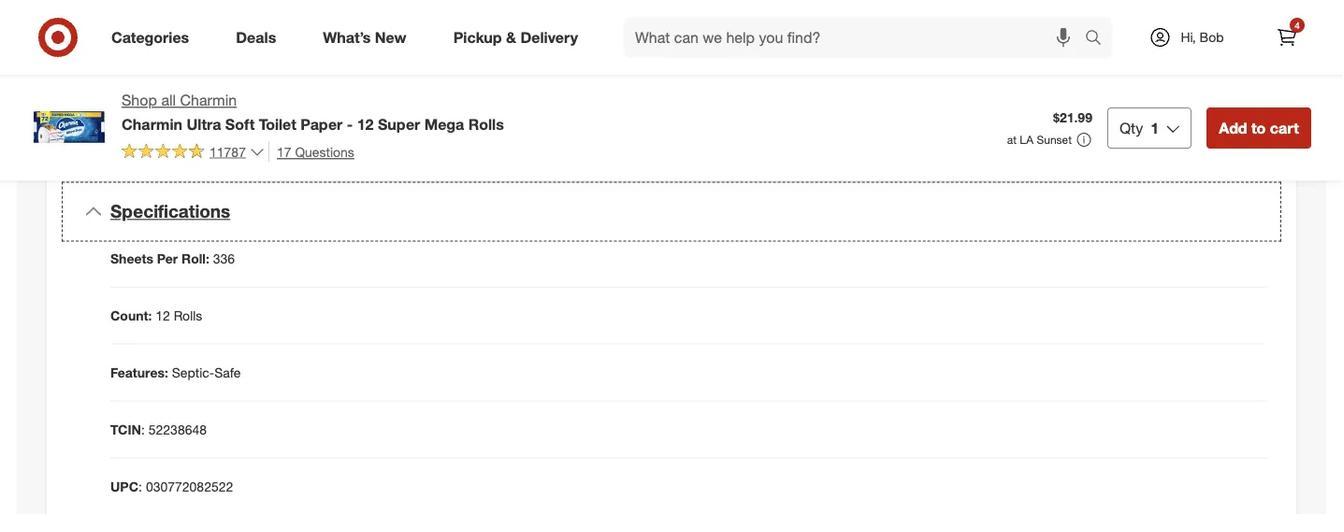 Task type: locate. For each thing, give the bounding box(es) containing it.
deals link
[[220, 17, 300, 58]]

rolls right count:
[[174, 307, 202, 324]]

categories link
[[95, 17, 213, 58]]

1 horizontal spatial rolls
[[469, 115, 504, 133]]

categories
[[111, 28, 189, 46]]

features:
[[110, 365, 168, 381]]

qty 1
[[1120, 119, 1159, 137]]

1 vertical spatial rolls
[[174, 307, 202, 324]]

0 horizontal spatial rolls
[[174, 307, 202, 324]]

sheets per roll: 336
[[110, 250, 235, 267]]

roll:
[[182, 250, 209, 267]]

hi, bob
[[1181, 29, 1224, 45]]

new
[[375, 28, 407, 46]]

1
[[1151, 119, 1159, 137]]

17 questions link
[[268, 141, 354, 163]]

soft
[[225, 115, 255, 133]]

tcin
[[110, 422, 141, 438]]

what's
[[323, 28, 371, 46]]

12
[[357, 115, 374, 133], [156, 307, 170, 324]]

1 vertical spatial :
[[139, 479, 142, 495]]

1 vertical spatial 12
[[156, 307, 170, 324]]

1 horizontal spatial 12
[[357, 115, 374, 133]]

item
[[705, 65, 750, 91]]

17
[[277, 143, 291, 160]]

rolls
[[469, 115, 504, 133], [174, 307, 202, 324]]

&
[[506, 28, 516, 46]]

about
[[594, 65, 655, 91]]

specifications
[[110, 201, 230, 222]]

add to cart button
[[1207, 107, 1312, 149]]

12 inside shop all charmin charmin ultra soft toilet paper - 12 super mega rolls
[[357, 115, 374, 133]]

count:
[[110, 307, 152, 324]]

rolls right mega
[[469, 115, 504, 133]]

cart
[[1270, 119, 1300, 137]]

upc : 030772082522
[[110, 479, 233, 495]]

paper
[[301, 115, 343, 133]]

0 vertical spatial :
[[141, 422, 145, 438]]

11787 link
[[122, 141, 265, 164]]

search
[[1077, 30, 1122, 48]]

12 right -
[[357, 115, 374, 133]]

4 link
[[1267, 17, 1308, 58]]

12 right count:
[[156, 307, 170, 324]]

rolls inside shop all charmin charmin ultra soft toilet paper - 12 super mega rolls
[[469, 115, 504, 133]]

all
[[161, 91, 176, 109]]

0 vertical spatial rolls
[[469, 115, 504, 133]]

image of charmin ultra soft toilet paper - 12 super mega rolls image
[[32, 90, 107, 165]]

:
[[141, 422, 145, 438], [139, 479, 142, 495]]

charmin
[[180, 91, 237, 109], [122, 115, 182, 133]]

charmin up ultra on the top left of page
[[180, 91, 237, 109]]

add to cart
[[1219, 119, 1300, 137]]

charmin down shop at the left of the page
[[122, 115, 182, 133]]

delivery
[[521, 28, 578, 46]]

0 vertical spatial 12
[[357, 115, 374, 133]]

to
[[1252, 119, 1266, 137]]

add
[[1219, 119, 1248, 137]]

: left 030772082522
[[139, 479, 142, 495]]

ultra
[[187, 115, 221, 133]]

pickup & delivery link
[[438, 17, 602, 58]]

: left 52238648
[[141, 422, 145, 438]]



Task type: describe. For each thing, give the bounding box(es) containing it.
shop all charmin charmin ultra soft toilet paper - 12 super mega rolls
[[122, 91, 504, 133]]

at
[[1007, 133, 1017, 147]]

17 questions
[[277, 143, 354, 160]]

: for tcin
[[141, 422, 145, 438]]

at la sunset
[[1007, 133, 1072, 147]]

upc
[[110, 479, 139, 495]]

hi,
[[1181, 29, 1196, 45]]

4
[[1295, 19, 1300, 31]]

11787
[[210, 143, 246, 160]]

what's new link
[[307, 17, 430, 58]]

0 horizontal spatial 12
[[156, 307, 170, 324]]

$21.99
[[1054, 109, 1093, 126]]

septic-
[[172, 365, 215, 381]]

safe
[[215, 365, 241, 381]]

search button
[[1077, 17, 1122, 62]]

questions
[[295, 143, 354, 160]]

0 vertical spatial charmin
[[180, 91, 237, 109]]

1 vertical spatial charmin
[[122, 115, 182, 133]]

-
[[347, 115, 353, 133]]

336
[[213, 250, 235, 267]]

this
[[661, 65, 699, 91]]

bob
[[1200, 29, 1224, 45]]

pickup
[[453, 28, 502, 46]]

per
[[157, 250, 178, 267]]

specifications button
[[62, 182, 1282, 242]]

sheets
[[110, 250, 153, 267]]

what's new
[[323, 28, 407, 46]]

tcin : 52238648
[[110, 422, 207, 438]]

sunset
[[1037, 133, 1072, 147]]

count: 12 rolls
[[110, 307, 202, 324]]

features: septic-safe
[[110, 365, 241, 381]]

52238648
[[149, 422, 207, 438]]

mega
[[425, 115, 464, 133]]

deals
[[236, 28, 276, 46]]

la
[[1020, 133, 1034, 147]]

030772082522
[[146, 479, 233, 495]]

super
[[378, 115, 420, 133]]

: for upc
[[139, 479, 142, 495]]

What can we help you find? suggestions appear below search field
[[624, 17, 1090, 58]]

shop
[[122, 91, 157, 109]]

qty
[[1120, 119, 1144, 137]]

pickup & delivery
[[453, 28, 578, 46]]

about this item
[[594, 65, 750, 91]]

toilet
[[259, 115, 297, 133]]



Task type: vqa. For each thing, say whether or not it's contained in the screenshot.
Richmond's INFO
no



